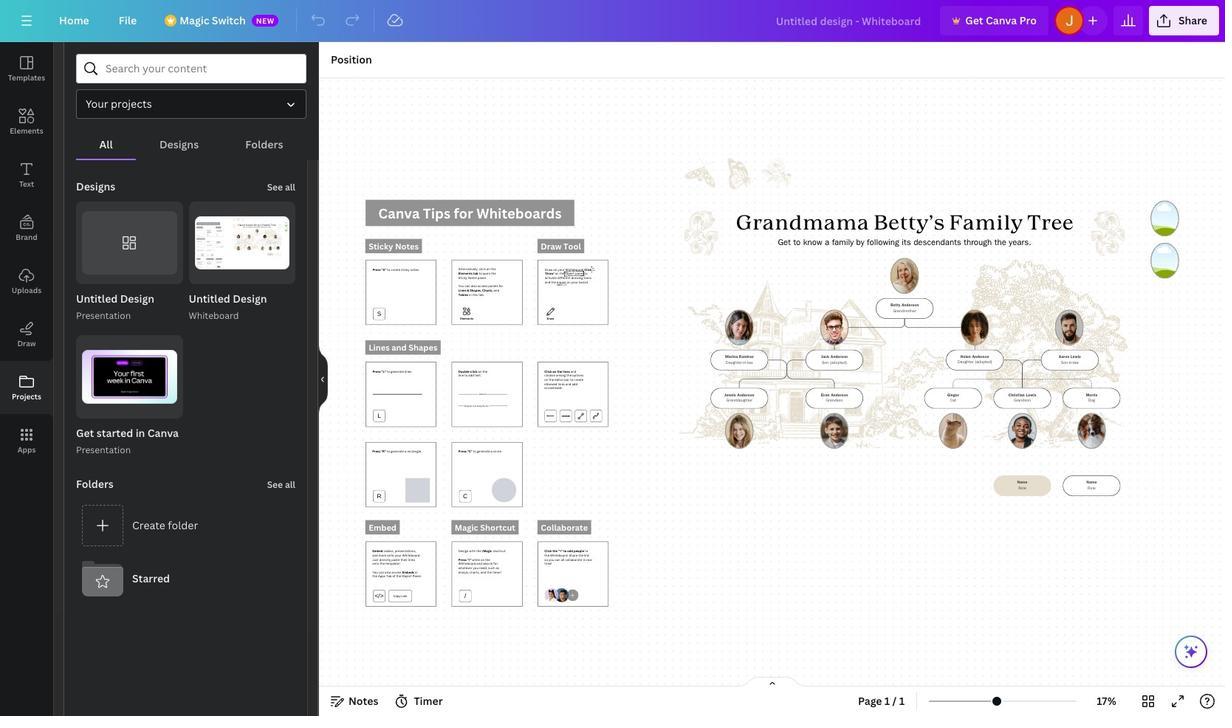 Task type: describe. For each thing, give the bounding box(es) containing it.
embed for embed videos, presentations, and more onto your whiteboard. just directly paste their links onto the template!
[[372, 549, 383, 553]]

and right editor
[[565, 382, 571, 386]]

tools
[[584, 275, 591, 280]]

templates
[[8, 72, 45, 83]]

among
[[556, 373, 566, 377]]

grandmama
[[735, 210, 869, 236]]

0 vertical spatial notes
[[395, 240, 418, 251]]

in inside the you can also access embeds in the apps tab of the object panel.
[[415, 570, 417, 574]]

/
[[893, 694, 897, 708]]

just
[[372, 557, 378, 562]]

tree
[[1027, 210, 1074, 236]]

on inside double-click on the line to add text.
[[478, 369, 482, 373]]

also for tab
[[384, 570, 391, 574]]

you can also access embeds in the apps tab of the object panel.
[[372, 570, 421, 578]]

object
[[565, 271, 574, 275]]

of inside the you can also access embeds in the apps tab of the object panel.
[[392, 574, 395, 578]]

the inside double-click on the line to add text.
[[482, 369, 487, 373]]

and inside embed videos, presentations, and more onto your whiteboard. just directly paste their links onto the template!
[[372, 553, 378, 557]]

notes inside alternatively, click on the elements tab to open the sticky notes panel.
[[468, 275, 477, 280]]

double-
[[458, 369, 470, 373]]

collaborate
[[565, 557, 582, 562]]

main menu bar
[[0, 0, 1225, 42]]

the inside grandmama betty's family tree get to know a family by following its descendants through the years.
[[994, 239, 1006, 247]]

with
[[469, 549, 475, 553]]

panel.
[[412, 574, 421, 578]]

generate for lines.
[[390, 370, 404, 374]]

click inside 'draw on your whiteboard! click 'draw' on the object panel to activate different drawing tools and the eraser on your board.'
[[584, 267, 591, 271]]

notes.
[[410, 267, 419, 271]]

see all for folders
[[267, 478, 295, 491]]

pro
[[1020, 13, 1037, 27]]

all button
[[76, 131, 136, 159]]

position button
[[325, 48, 378, 72]]

projects
[[111, 97, 152, 111]]

shapes,
[[470, 288, 481, 292]]

click on the lines and choose among the options on the editor bar to create elbowed lines and add arrowheads.
[[544, 369, 583, 390]]

following
[[867, 239, 899, 247]]

in inside you can also access panels for lines & shapes, charts, and tables in this tab.
[[469, 292, 471, 296]]

shapes
[[408, 342, 437, 353]]

0 horizontal spatial text
[[473, 405, 476, 407]]

add inside click on the lines and choose among the options on the editor bar to create elbowed lines and add arrowheads.
[[572, 382, 577, 386]]

a inside grandmama betty's family tree get to know a family by following its descendants through the years.
[[825, 239, 829, 247]]

designs inside button
[[159, 137, 199, 151]]

home
[[59, 13, 89, 27]]

2 horizontal spatial design
[[458, 549, 468, 553]]

see for folders
[[267, 478, 283, 491]]

lines and shapes
[[368, 342, 437, 353]]

Select ownership filter button
[[76, 89, 307, 119]]

page 1 / 1
[[858, 694, 905, 708]]

see all button for folders
[[266, 470, 297, 499]]

Search your content search field
[[106, 55, 297, 83]]

"l"
[[381, 370, 386, 374]]

this
[[472, 292, 478, 296]]

"+"
[[558, 549, 562, 553]]

options
[[572, 373, 583, 377]]

1 vertical spatial lines
[[368, 342, 389, 353]]

on up the activate
[[553, 267, 557, 271]]

links
[[408, 557, 415, 562]]

and left 'shapes'
[[391, 342, 406, 353]]

get canva pro button
[[940, 6, 1049, 35]]

share inside dropdown button
[[1179, 13, 1208, 27]]

templates button
[[0, 42, 53, 95]]

apps inside the you can also access embeds in the apps tab of the object panel.
[[378, 574, 385, 578]]

link
[[584, 553, 589, 557]]

design with the /magic shortcut.
[[458, 549, 506, 553]]

editor
[[554, 377, 563, 382]]

0 vertical spatial lines
[[563, 369, 570, 373]]

0 horizontal spatial designs
[[76, 179, 115, 194]]

embed videos, presentations, and more onto your whiteboard. just directly paste their links onto the template!
[[372, 549, 420, 566]]

you can also access panels for lines & shapes, charts, and tables in this tab.
[[458, 284, 503, 296]]

to right "+"
[[563, 549, 566, 553]]

people
[[574, 549, 584, 553]]

all for designs
[[285, 181, 295, 194]]

1 vertical spatial your
[[571, 280, 578, 284]]

untitled for untitled design presentation
[[76, 292, 118, 306]]

magic shortcut
[[454, 522, 515, 533]]

search
[[483, 562, 492, 566]]

by
[[856, 239, 864, 247]]

for inside you can also access panels for lines & shapes, charts, and tables in this tab.
[[499, 284, 503, 288]]

group for untitled design presentation
[[76, 202, 183, 285]]

arrowheads.
[[544, 386, 562, 390]]

1 untitled design group from the left
[[76, 202, 183, 324]]

notes inside notes button
[[349, 694, 378, 708]]

draw down the activate
[[547, 317, 554, 320]]

"s"
[[381, 267, 386, 271]]

all for folders
[[285, 478, 295, 491]]

page
[[858, 694, 882, 708]]

and right among
[[570, 369, 576, 373]]

press left "c"
[[458, 449, 466, 454]]

/magic
[[482, 549, 492, 553]]

0 vertical spatial onto
[[387, 553, 394, 557]]

on up arrowheads. at bottom
[[544, 377, 548, 382]]

whatever
[[458, 566, 472, 570]]

2 vertical spatial elements
[[460, 316, 473, 320]]

press "/" while on the whiteboard and search for whatever you need, such as emojis, charts, and the timer!
[[458, 557, 501, 574]]

timer button
[[390, 690, 449, 713]]

folders button
[[222, 131, 307, 159]]

elements inside alternatively, click on the elements tab to open the sticky notes panel.
[[458, 271, 472, 275]]

on inside the press "/" while on the whiteboard and search for whatever you need, such as emojis, charts, and the timer!
[[480, 557, 484, 562]]

while
[[472, 557, 480, 562]]

uploads button
[[0, 255, 53, 308]]

you inside the press "/" while on the whiteboard and search for whatever you need, such as emojis, charts, and the timer!
[[473, 566, 478, 570]]

line inside double-click on the line to add text.
[[458, 373, 464, 377]]

uploads
[[12, 285, 41, 295]]

elements inside elements button
[[10, 126, 43, 136]]

presentations,
[[395, 549, 416, 553]]

2 untitled design group from the left
[[189, 202, 295, 324]]

presentation inside get started in canva presentation
[[76, 444, 131, 456]]

design for untitled design whiteboard
[[233, 292, 267, 306]]

panel.
[[477, 275, 486, 280]]

tab
[[386, 574, 391, 578]]

draw inside button
[[17, 338, 36, 349]]

on right eraser
[[567, 280, 570, 284]]

tab.
[[478, 292, 484, 296]]

panel
[[575, 271, 583, 275]]

eraser
[[557, 280, 566, 284]]

sticky
[[401, 267, 409, 271]]

you for lines
[[458, 284, 464, 288]]

you for the
[[372, 570, 378, 574]]

starred button
[[76, 552, 295, 605]]

1 of 27 group
[[76, 336, 183, 419]]

drawing
[[571, 275, 583, 280]]

17% button
[[1083, 690, 1131, 713]]

sticky notes
[[368, 240, 418, 251]]

as
[[496, 566, 499, 570]]

brand button
[[0, 202, 53, 255]]

"r"
[[381, 449, 386, 454]]

canva inside get started in canva presentation
[[148, 426, 179, 440]]

years.
[[1009, 239, 1031, 247]]

activate
[[545, 275, 556, 280]]

to right people
[[585, 549, 588, 553]]

1 horizontal spatial text
[[483, 393, 486, 395]]

draw on your whiteboard! click 'draw' on the object panel to activate different drawing tools and the eraser on your board.
[[545, 267, 591, 284]]

1 inside group
[[147, 405, 152, 415]]

alternatively, click on the elements tab to open the sticky notes panel.
[[458, 267, 496, 280]]

draw button
[[0, 308, 53, 361]]

0 horizontal spatial folders
[[76, 477, 114, 491]]

circle.
[[493, 449, 502, 454]]

home link
[[47, 6, 101, 35]]

get canva pro
[[966, 13, 1037, 27]]

new
[[256, 16, 275, 26]]

see all for designs
[[267, 181, 295, 194]]

create inside click on the lines and choose among the options on the editor bar to create elbowed lines and add arrowheads.
[[574, 377, 583, 382]]

magic switch
[[180, 13, 246, 27]]

folder
[[168, 518, 198, 532]]

open
[[483, 271, 490, 275]]

1 of 27
[[147, 405, 176, 415]]

&
[[467, 288, 469, 292]]



Task type: locate. For each thing, give the bounding box(es) containing it.
presentation down started
[[76, 444, 131, 456]]

and left more
[[372, 553, 378, 557]]

group up untitled design presentation
[[76, 202, 183, 285]]

group for untitled design whiteboard
[[189, 202, 295, 285]]

0 horizontal spatial whiteboard
[[189, 310, 239, 322]]

notes
[[395, 240, 418, 251], [468, 275, 477, 280], [349, 694, 378, 708]]

press "s" to create sticky notes.
[[372, 267, 419, 271]]

to right "c"
[[473, 449, 476, 454]]

whiteboard. right "paste"
[[402, 553, 420, 557]]

magic left switch
[[180, 13, 209, 27]]

elements button
[[0, 95, 53, 148]]

design inside untitled design whiteboard
[[233, 292, 267, 306]]

0 horizontal spatial create
[[391, 267, 400, 271]]

can left tab
[[378, 570, 384, 574]]

your up the different
[[558, 267, 564, 271]]

generate right "r"
[[390, 449, 404, 454]]

hide image
[[318, 344, 328, 415]]

add left text.
[[468, 373, 474, 377]]

0 horizontal spatial onto
[[372, 562, 379, 566]]

get left started
[[76, 426, 94, 440]]

timer!
[[492, 570, 501, 574]]

access
[[477, 284, 487, 288], [391, 570, 401, 574]]

get inside get started in canva presentation
[[76, 426, 94, 440]]

designs down your projects button
[[159, 137, 199, 151]]

1 horizontal spatial lines
[[458, 288, 466, 292]]

switch
[[212, 13, 246, 27]]

on
[[486, 267, 490, 271], [553, 267, 557, 271], [555, 271, 558, 275], [567, 280, 570, 284], [478, 369, 482, 373], [552, 369, 556, 373], [544, 377, 548, 382], [480, 557, 484, 562]]

1 vertical spatial share
[[569, 553, 577, 557]]

add
[[468, 373, 474, 377], [572, 382, 577, 386], [567, 549, 573, 553]]

1 vertical spatial sticky
[[458, 275, 467, 280]]

you left need, at the bottom of the page
[[473, 566, 478, 570]]

on right while
[[480, 557, 484, 562]]

press left "/"
[[458, 557, 466, 562]]

1 horizontal spatial untitled design group
[[189, 202, 295, 324]]

1 vertical spatial all
[[285, 478, 295, 491]]

directly
[[379, 557, 391, 562]]

press left '"s"'
[[372, 267, 380, 271]]

videos,
[[383, 549, 394, 553]]

untitled inside untitled design presentation
[[76, 292, 118, 306]]

magic for magic switch
[[180, 13, 209, 27]]

whiteboard. inside embed videos, presentations, and more onto your whiteboard. just directly paste their links onto the template!
[[402, 553, 420, 557]]

1 horizontal spatial your
[[558, 267, 564, 271]]

such
[[488, 566, 495, 570]]

whiteboard. inside click the "+" to add people to the whiteboard. share the link so you can all collaborate in real time!
[[550, 553, 568, 557]]

press for press "s" to create sticky notes.
[[372, 267, 380, 271]]

1 horizontal spatial you
[[548, 557, 554, 562]]

access down template!
[[391, 570, 401, 574]]

press left "r"
[[372, 449, 380, 454]]

0 vertical spatial magic
[[180, 13, 209, 27]]

1 right /
[[899, 694, 905, 708]]

for
[[499, 284, 503, 288], [493, 562, 498, 566]]

press for press "/" while on the whiteboard and search for whatever you need, such as emojis, charts, and the timer!
[[458, 557, 466, 562]]

whiteboard!
[[565, 267, 583, 271]]

0 vertical spatial your
[[558, 267, 564, 271]]

2 vertical spatial notes
[[349, 694, 378, 708]]

on right double-
[[478, 369, 482, 373]]

2 vertical spatial get
[[76, 426, 94, 440]]

access for charts,
[[477, 284, 487, 288]]

1 group from the left
[[76, 202, 183, 285]]

show pages image
[[737, 677, 808, 688]]

family
[[832, 239, 854, 247]]

embeds
[[402, 570, 414, 574]]

create folder
[[132, 518, 198, 532]]

for inside the press "/" while on the whiteboard and search for whatever you need, such as emojis, charts, and the timer!
[[493, 562, 498, 566]]

2 horizontal spatial get
[[966, 13, 984, 27]]

0 vertical spatial see all
[[267, 181, 295, 194]]

to left text.
[[464, 373, 467, 377]]

1 vertical spatial presentation
[[76, 444, 131, 456]]

2 group from the left
[[189, 202, 295, 285]]

you inside click the "+" to add people to the whiteboard. share the link so you can all collaborate in real time!
[[548, 557, 554, 562]]

shortcut
[[480, 522, 515, 533]]

0 horizontal spatial design
[[120, 292, 154, 306]]

can for panel.
[[378, 570, 384, 574]]

alternatively,
[[458, 267, 478, 271]]

click up so
[[544, 549, 552, 553]]

1 vertical spatial for
[[493, 562, 498, 566]]

0 vertical spatial also
[[471, 284, 477, 288]]

text.
[[475, 373, 481, 377]]

lines inside you can also access panels for lines & shapes, charts, and tables in this tab.
[[458, 288, 466, 292]]

1 horizontal spatial can
[[465, 284, 470, 288]]

0 horizontal spatial share
[[569, 553, 577, 557]]

in right embeds
[[415, 570, 417, 574]]

lines up "l"
[[368, 342, 389, 353]]

for right search at the left of the page
[[493, 562, 498, 566]]

on right 'draw'
[[555, 271, 558, 275]]

1 horizontal spatial get
[[778, 239, 791, 247]]

know
[[803, 239, 822, 247]]

2 horizontal spatial 1
[[899, 694, 905, 708]]

also right &
[[471, 284, 477, 288]]

1 see all button from the top
[[266, 172, 297, 202]]

1 horizontal spatial you
[[458, 284, 464, 288]]

0 horizontal spatial magic
[[180, 13, 209, 27]]

0 horizontal spatial of
[[154, 405, 165, 415]]

tool
[[563, 240, 581, 251]]

designs button
[[136, 131, 222, 159]]

draw left tool in the left of the page
[[541, 240, 561, 251]]

you left &
[[458, 284, 464, 288]]

you
[[458, 284, 464, 288], [372, 570, 378, 574]]

1 horizontal spatial 1
[[885, 694, 890, 708]]

onto right more
[[387, 553, 394, 557]]

1 horizontal spatial whiteboard.
[[550, 553, 568, 557]]

0 vertical spatial text
[[483, 393, 486, 395]]

more
[[378, 553, 386, 557]]

elements
[[10, 126, 43, 136], [458, 271, 472, 275], [460, 316, 473, 320]]

you inside you can also access panels for lines & shapes, charts, and tables in this tab.
[[458, 284, 464, 288]]

text right add
[[483, 393, 486, 395]]

in left the this
[[469, 292, 471, 296]]

in inside click the "+" to add people to the whiteboard. share the link so you can all collaborate in real time!
[[583, 557, 585, 562]]

'draw'
[[545, 271, 554, 275]]

descendants
[[913, 239, 961, 247]]

press left "l"
[[372, 370, 380, 374]]

to inside double-click on the line to add text.
[[464, 373, 467, 377]]

click inside click the "+" to add people to the whiteboard. share the link so you can all collaborate in real time!
[[544, 549, 552, 553]]

design for untitled design presentation
[[120, 292, 154, 306]]

along
[[477, 405, 481, 407]]

can up tables
[[465, 284, 470, 288]]

a right know at the right top of the page
[[825, 239, 829, 247]]

through
[[964, 239, 992, 247]]

folders
[[245, 137, 283, 151], [76, 477, 114, 491]]

1 horizontal spatial notes
[[395, 240, 418, 251]]

get for get canva pro
[[966, 13, 984, 27]]

the inside embed videos, presentations, and more onto your whiteboard. just directly paste their links onto the template!
[[380, 562, 385, 566]]

2 untitled from the left
[[189, 292, 230, 306]]

1 horizontal spatial whiteboard
[[458, 562, 476, 566]]

0 horizontal spatial click
[[470, 369, 477, 373]]

text
[[19, 179, 34, 189]]

and right charts,
[[493, 288, 499, 292]]

0 horizontal spatial access
[[391, 570, 401, 574]]

press inside the press "/" while on the whiteboard and search for whatever you need, such as emojis, charts, and the timer!
[[458, 557, 466, 562]]

a left "circle."
[[490, 449, 492, 454]]

also
[[471, 284, 477, 288], [384, 570, 391, 574]]

0 horizontal spatial notes
[[349, 694, 378, 708]]

lines.
[[404, 370, 412, 374]]

untitled inside untitled design whiteboard
[[189, 292, 230, 306]]

to inside click on the lines and choose among the options on the editor bar to create elbowed lines and add arrowheads.
[[570, 377, 573, 382]]

bar
[[564, 377, 569, 382]]

double-click on the line to add text.
[[458, 369, 487, 377]]

share button
[[1149, 6, 1219, 35]]

access inside you can also access panels for lines & shapes, charts, and tables in this tab.
[[477, 284, 487, 288]]

0 horizontal spatial sticky
[[368, 240, 393, 251]]

get down grandmama
[[778, 239, 791, 247]]

click
[[479, 267, 485, 271], [470, 369, 477, 373]]

1 vertical spatial you
[[372, 570, 378, 574]]

access down panel.
[[477, 284, 487, 288]]

get inside grandmama betty's family tree get to know a family by following its descendants through the years.
[[778, 239, 791, 247]]

embed inside embed videos, presentations, and more onto your whiteboard. just directly paste their links onto the template!
[[372, 549, 383, 553]]

1 vertical spatial create
[[574, 377, 583, 382]]

0 horizontal spatial whiteboard.
[[402, 553, 420, 557]]

add inside double-click on the line to add text.
[[468, 373, 474, 377]]

canva assistant image
[[1182, 643, 1200, 661]]

1 vertical spatial add
[[572, 382, 577, 386]]

0 horizontal spatial group
[[76, 202, 183, 285]]

to inside 'draw on your whiteboard! click 'draw' on the object panel to activate different drawing tools and the eraser on your board.'
[[584, 271, 587, 275]]

press "r" to generate a rectangle. press "c" to generate a circle.
[[372, 449, 502, 454]]

embed up videos,
[[368, 522, 396, 533]]

your up template!
[[395, 553, 401, 557]]

brand
[[16, 232, 37, 242]]

whiteboard inside untitled design whiteboard
[[189, 310, 239, 322]]

0 horizontal spatial a
[[404, 449, 406, 454]]

1 vertical spatial elements
[[458, 271, 472, 275]]

apps down projects
[[17, 445, 36, 455]]

1 horizontal spatial sticky
[[458, 275, 467, 280]]

your inside embed videos, presentations, and more onto your whiteboard. just directly paste their links onto the template!
[[395, 553, 401, 557]]

2 vertical spatial all
[[561, 557, 564, 562]]

share inside click the "+" to add people to the whiteboard. share the link so you can all collaborate in real time!
[[569, 553, 577, 557]]

to inside grandmama betty's family tree get to know a family by following its descendants through the years.
[[793, 239, 800, 247]]

click for options
[[544, 369, 552, 373]]

0 vertical spatial you
[[458, 284, 464, 288]]

presentation inside untitled design presentation
[[76, 310, 131, 322]]

1 vertical spatial whiteboard
[[458, 562, 476, 566]]

panels
[[488, 284, 498, 288]]

1 vertical spatial onto
[[372, 562, 379, 566]]

magic inside 'main' menu bar
[[180, 13, 209, 27]]

0 vertical spatial presentation
[[76, 310, 131, 322]]

1 vertical spatial lines
[[558, 382, 565, 386]]

draw up the activate
[[545, 267, 552, 271]]

and down 'draw'
[[545, 280, 550, 284]]

0 horizontal spatial untitled design group
[[76, 202, 183, 324]]

magic for magic shortcut
[[454, 522, 478, 533]]

untitled for untitled design whiteboard
[[189, 292, 230, 306]]

their
[[400, 557, 407, 562]]

can for in
[[465, 284, 470, 288]]

whiteboard. right so
[[550, 553, 568, 557]]

canva inside get canva pro button
[[986, 13, 1017, 27]]

0 vertical spatial sticky
[[368, 240, 393, 251]]

0 vertical spatial click
[[584, 267, 591, 271]]

designs down all "button"
[[76, 179, 115, 194]]

rectangle.
[[407, 449, 421, 454]]

1 horizontal spatial a
[[490, 449, 492, 454]]

generate right "c"
[[477, 449, 490, 454]]

of left the 27
[[154, 405, 165, 415]]

to left know at the right top of the page
[[793, 239, 800, 247]]

1 vertical spatial line
[[485, 405, 489, 407]]

on up panel.
[[486, 267, 490, 271]]

1 horizontal spatial onto
[[387, 553, 394, 557]]

to right "r"
[[387, 449, 390, 454]]

share
[[1179, 13, 1208, 27], [569, 553, 577, 557]]

1 vertical spatial embed
[[372, 549, 383, 553]]

0 horizontal spatial you
[[372, 570, 378, 574]]

1 vertical spatial text
[[473, 405, 476, 407]]

access inside the you can also access embeds in the apps tab of the object panel.
[[391, 570, 401, 574]]

1 horizontal spatial apps
[[378, 574, 385, 578]]

notes down alternatively,
[[468, 275, 477, 280]]

lines down among
[[558, 382, 565, 386]]

group
[[76, 202, 183, 285], [189, 202, 295, 285]]

group up untitled design whiteboard on the left
[[189, 202, 295, 285]]

1 horizontal spatial share
[[1179, 13, 1208, 27]]

1 horizontal spatial design
[[233, 292, 267, 306]]

your
[[558, 267, 564, 271], [571, 280, 578, 284], [395, 553, 401, 557]]

in right started
[[136, 426, 145, 440]]

press for press "r" to generate a rectangle. press "c" to generate a circle.
[[372, 449, 380, 454]]

line left text.
[[458, 373, 464, 377]]

click up tools
[[584, 267, 591, 271]]

2 see all button from the top
[[266, 470, 297, 499]]

2 presentation from the top
[[76, 444, 131, 456]]

all inside click the "+" to add people to the whiteboard. share the link so you can all collaborate in real time!
[[561, 557, 564, 562]]

0 vertical spatial see all button
[[266, 172, 297, 202]]

magic up with
[[454, 522, 478, 533]]

click for whiteboard.
[[544, 549, 552, 553]]

template!
[[385, 562, 400, 566]]

2 horizontal spatial your
[[571, 280, 578, 284]]

also inside you can also access panels for lines & shapes, charts, and tables in this tab.
[[471, 284, 477, 288]]

whiteboard inside the press "/" while on the whiteboard and search for whatever you need, such as emojis, charts, and the timer!
[[458, 562, 476, 566]]

27
[[167, 405, 176, 415]]

to right '"s"'
[[387, 267, 390, 271]]

click the "+" to add people to the whiteboard. share the link so you can all collaborate in real time!
[[544, 549, 592, 566]]

1 whiteboard. from the left
[[402, 553, 420, 557]]

create folder button
[[76, 499, 295, 552]]

1 vertical spatial see all button
[[266, 470, 297, 499]]

see for designs
[[267, 181, 283, 194]]

of
[[154, 405, 165, 415], [392, 574, 395, 578]]

to right bar
[[570, 377, 573, 382]]

get
[[966, 13, 984, 27], [778, 239, 791, 247], [76, 426, 94, 440]]

1 horizontal spatial of
[[392, 574, 395, 578]]

your left 'board.'
[[571, 280, 578, 284]]

also inside the you can also access embeds in the apps tab of the object panel.
[[384, 570, 391, 574]]

onto left directly
[[372, 562, 379, 566]]

add right bar
[[572, 382, 577, 386]]

0 vertical spatial line
[[458, 373, 464, 377]]

add inside click the "+" to add people to the whiteboard. share the link so you can all collaborate in real time!
[[567, 549, 573, 553]]

all
[[285, 181, 295, 194], [285, 478, 295, 491], [561, 557, 564, 562]]

apps left tab
[[378, 574, 385, 578]]

1 vertical spatial click
[[544, 369, 552, 373]]

time!
[[544, 562, 552, 566]]

in inside get started in canva presentation
[[136, 426, 145, 440]]

notes left timer button
[[349, 694, 378, 708]]

add text
[[479, 393, 486, 395]]

1 horizontal spatial folders
[[245, 137, 283, 151]]

can down "+"
[[555, 557, 560, 562]]

and left search at the left of the page
[[476, 562, 482, 566]]

0 vertical spatial add
[[468, 373, 474, 377]]

elements left the tab
[[458, 271, 472, 275]]

design inside untitled design presentation
[[120, 292, 154, 306]]

2 vertical spatial your
[[395, 553, 401, 557]]

get started in canva group
[[76, 336, 183, 458]]

0 vertical spatial for
[[499, 284, 503, 288]]

on inside alternatively, click on the elements tab to open the sticky notes panel.
[[486, 267, 490, 271]]

and inside you can also access panels for lines & shapes, charts, and tables in this tab.
[[493, 288, 499, 292]]

2 whiteboard. from the left
[[550, 553, 568, 557]]

can inside you can also access panels for lines & shapes, charts, and tables in this tab.
[[465, 284, 470, 288]]

0 horizontal spatial canva
[[148, 426, 179, 440]]

1 horizontal spatial for
[[499, 284, 503, 288]]

0 horizontal spatial get
[[76, 426, 94, 440]]

sticky up '"s"'
[[368, 240, 393, 251]]

2 horizontal spatial a
[[825, 239, 829, 247]]

1 horizontal spatial untitled
[[189, 292, 230, 306]]

untitled
[[76, 292, 118, 306], [189, 292, 230, 306]]

file
[[119, 13, 137, 27]]

and right charts, on the bottom left of the page
[[480, 570, 486, 574]]

magic
[[180, 13, 209, 27], [454, 522, 478, 533]]

draw up projects button
[[17, 338, 36, 349]]

you down just
[[372, 570, 378, 574]]

press for press "l" to generate lines.
[[372, 370, 380, 374]]

folders inside "button"
[[245, 137, 283, 151]]

1 untitled from the left
[[76, 292, 118, 306]]

access for of
[[391, 570, 401, 574]]

tables
[[458, 292, 468, 296]]

to right the tab
[[479, 271, 482, 275]]

2 horizontal spatial notes
[[468, 275, 477, 280]]

to inside alternatively, click on the elements tab to open the sticky notes panel.
[[479, 271, 482, 275]]

create right bar
[[574, 377, 583, 382]]

click for add
[[470, 369, 477, 373]]

also down template!
[[384, 570, 391, 574]]

different
[[557, 275, 570, 280]]

on up editor
[[552, 369, 556, 373]]

apps inside button
[[17, 445, 36, 455]]

charts,
[[482, 288, 493, 292]]

0 horizontal spatial can
[[378, 570, 384, 574]]

side panel tab list
[[0, 42, 53, 468]]

click inside double-click on the line to add text.
[[470, 369, 477, 373]]

get inside get canva pro button
[[966, 13, 984, 27]]

1 vertical spatial designs
[[76, 179, 115, 194]]

and inside 'draw on your whiteboard! click 'draw' on the object panel to activate different drawing tools and the eraser on your board.'
[[545, 280, 550, 284]]

tab
[[473, 271, 478, 275]]

for right panels
[[499, 284, 503, 288]]

collaborate
[[541, 522, 588, 533]]

1 vertical spatial of
[[392, 574, 395, 578]]

1 vertical spatial click
[[470, 369, 477, 373]]

sticky down alternatively,
[[458, 275, 467, 280]]

1 horizontal spatial line
[[485, 405, 489, 407]]

your projects
[[86, 97, 152, 111]]

lines up bar
[[563, 369, 570, 373]]

2 see from the top
[[267, 478, 283, 491]]

canva down 1 of 27
[[148, 426, 179, 440]]

of inside group
[[154, 405, 165, 415]]

1 vertical spatial get
[[778, 239, 791, 247]]

0 vertical spatial share
[[1179, 13, 1208, 27]]

click for to
[[479, 267, 485, 271]]

board.
[[579, 280, 588, 284]]

get for get started in canva presentation
[[76, 426, 94, 440]]

elbowed
[[544, 382, 557, 386]]

projects
[[12, 391, 41, 402]]

in
[[469, 292, 471, 296], [136, 426, 145, 440], [583, 557, 585, 562], [415, 570, 417, 574]]

1 horizontal spatial access
[[477, 284, 487, 288]]

presentation up 1 of 27 group
[[76, 310, 131, 322]]

line right along
[[485, 405, 489, 407]]

object
[[402, 574, 412, 578]]

untitled design group
[[76, 202, 183, 324], [189, 202, 295, 324]]

embed up just
[[372, 549, 383, 553]]

click inside click on the lines and choose among the options on the editor bar to create elbowed lines and add arrowheads.
[[544, 369, 552, 373]]

1 presentation from the top
[[76, 310, 131, 322]]

0 vertical spatial canva
[[986, 13, 1017, 27]]

to right "l"
[[387, 370, 390, 374]]

can inside the you can also access embeds in the apps tab of the object panel.
[[378, 570, 384, 574]]

Design title text field
[[764, 6, 934, 35]]

click inside alternatively, click on the elements tab to open the sticky notes panel.
[[479, 267, 485, 271]]

get left pro
[[966, 13, 984, 27]]

2 vertical spatial click
[[544, 549, 552, 553]]

get started in canva presentation
[[76, 426, 179, 456]]

1
[[147, 405, 152, 415], [885, 694, 890, 708], [899, 694, 905, 708]]

also for shapes,
[[471, 284, 477, 288]]

0 vertical spatial you
[[548, 557, 554, 562]]

0 vertical spatial whiteboard
[[189, 310, 239, 322]]

sticky inside alternatively, click on the elements tab to open the sticky notes panel.
[[458, 275, 467, 280]]

1 see from the top
[[267, 181, 283, 194]]

click up elbowed
[[544, 369, 552, 373]]

0 vertical spatial designs
[[159, 137, 199, 151]]

lines
[[458, 288, 466, 292], [368, 342, 389, 353]]

embed for embed
[[368, 522, 396, 533]]

1 vertical spatial see all
[[267, 478, 295, 491]]

see all button for designs
[[266, 172, 297, 202]]

generate left lines.
[[390, 370, 404, 374]]

generate for a
[[390, 449, 404, 454]]

you inside the you can also access embeds in the apps tab of the object panel.
[[372, 570, 378, 574]]

1 see all from the top
[[267, 181, 295, 194]]

shortcut.
[[493, 549, 506, 553]]

of right tab
[[392, 574, 395, 578]]

2 see all from the top
[[267, 478, 295, 491]]

to right panel
[[584, 271, 587, 275]]

0 vertical spatial elements
[[10, 126, 43, 136]]

draw inside 'draw on your whiteboard! click 'draw' on the object panel to activate different drawing tools and the eraser on your board.'
[[545, 267, 552, 271]]

text left along
[[473, 405, 476, 407]]

notes button
[[325, 690, 384, 713]]

can inside click the "+" to add people to the whiteboard. share the link so you can all collaborate in real time!
[[555, 557, 560, 562]]

untitled design presentation
[[76, 292, 154, 322]]

1 vertical spatial apps
[[378, 574, 385, 578]]

notes up sticky
[[395, 240, 418, 251]]

grandmama betty's family tree get to know a family by following its descendants through the years.
[[735, 210, 1074, 247]]

0 horizontal spatial apps
[[17, 445, 36, 455]]

projects button
[[0, 361, 53, 414]]

1 left the 27
[[147, 405, 152, 415]]

you right so
[[548, 557, 554, 562]]



Task type: vqa. For each thing, say whether or not it's contained in the screenshot.
'Illustration' button
no



